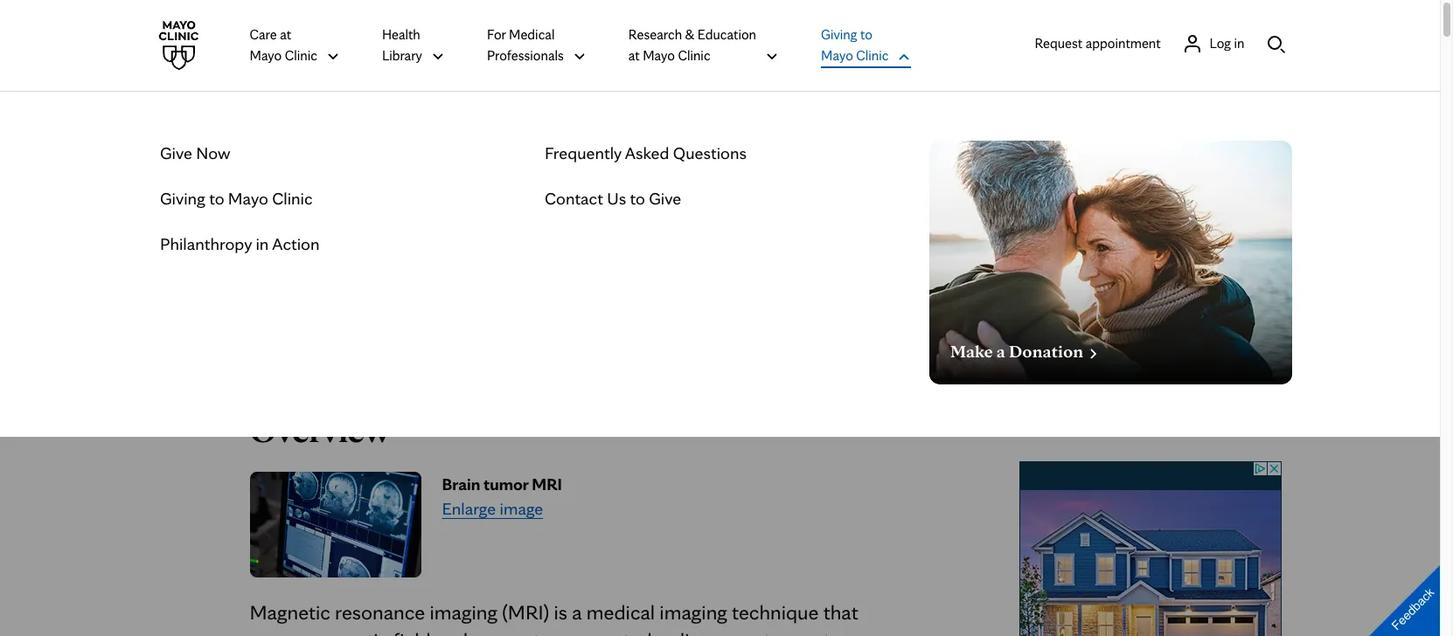 Task type: describe. For each thing, give the bounding box(es) containing it.
mayo clinic home page image
[[154, 21, 202, 70]]

overview
[[250, 409, 391, 451]]

Giving to Mayo Clinic text field
[[160, 186, 313, 211]]

mri inside brain tumor mri enlarge image
[[532, 474, 562, 495]]

care at mayo clinic button
[[250, 24, 340, 67]]

giving inside text box
[[160, 188, 205, 209]]

1 vertical spatial a
[[572, 600, 582, 625]]

make
[[951, 341, 993, 362]]

log
[[1210, 35, 1232, 51]]

Give Now text field
[[160, 141, 231, 165]]

field
[[393, 628, 431, 637]]

feedback
[[1390, 586, 1438, 634]]

research & education at mayo clinic
[[629, 26, 757, 64]]

request appointment
[[1035, 35, 1161, 51]]

to inside text field
[[630, 188, 645, 209]]

health library
[[382, 26, 422, 64]]

clinic inside 'research & education at mayo clinic'
[[678, 47, 711, 64]]

philanthropy
[[160, 234, 252, 255]]

1 vertical spatial giving to mayo clinic
[[160, 188, 313, 209]]

health library button
[[382, 24, 445, 67]]

to inside dropdown button
[[861, 26, 873, 43]]

giving to mayo clinic inside dropdown button
[[821, 26, 889, 64]]

request for request an appointment
[[269, 234, 317, 250]]

appointment
[[1086, 35, 1161, 51]]

request an appointment link
[[236, 228, 417, 256]]

make a
[[951, 341, 1006, 362]]

care
[[250, 26, 277, 43]]

none text field containing make a
[[951, 338, 1102, 362]]

1 imaging from the left
[[430, 600, 498, 625]]

that
[[824, 600, 859, 625]]

Philanthropy in Action text field
[[160, 232, 320, 256]]

resonance
[[335, 600, 425, 625]]

mri link
[[239, 163, 317, 213]]

medical
[[587, 600, 655, 625]]

appointment
[[337, 234, 414, 250]]

for
[[487, 26, 506, 43]]

donation
[[1009, 341, 1084, 362]]

Contact Us to Give text field
[[545, 186, 682, 211]]

give inside text box
[[160, 143, 192, 164]]

research & education at mayo clinic button
[[629, 24, 779, 67]]

asked
[[625, 143, 670, 164]]

frequently
[[545, 143, 622, 164]]

give now
[[160, 143, 231, 164]]

image
[[500, 499, 543, 520]]

mri main content
[[0, 92, 1441, 637]]

an
[[320, 234, 334, 250]]

health
[[382, 26, 421, 43]]

mayo inside 'research & education at mayo clinic'
[[643, 47, 675, 64]]

mayo inside giving to mayo clinic
[[821, 47, 854, 64]]

0 horizontal spatial a
[[294, 628, 303, 637]]

library
[[382, 47, 422, 64]]

brain tumor mri image
[[250, 472, 421, 578]]

for medical professionals
[[487, 26, 564, 64]]

medical
[[509, 26, 555, 43]]

magnetic resonance imaging (mri) is a medical imaging technique that uses a magnetic field and computer-generated radio waves to creat
[[250, 600, 859, 637]]

research
[[629, 26, 682, 43]]

request an appointment
[[269, 234, 414, 250]]

request for request appointment
[[1035, 35, 1083, 51]]

brain
[[442, 474, 480, 495]]

clinic inside care at mayo clinic
[[285, 47, 317, 64]]

and
[[436, 628, 468, 637]]



Task type: vqa. For each thing, say whether or not it's contained in the screenshot.
feedback Button
yes



Task type: locate. For each thing, give the bounding box(es) containing it.
frequently asked questions
[[545, 143, 747, 164]]

care at mayo clinic
[[250, 26, 317, 64]]

giving inside dropdown button
[[821, 26, 858, 43]]

a right make
[[997, 341, 1006, 362]]

at right care
[[280, 26, 291, 43]]

1 horizontal spatial request
[[1035, 35, 1083, 51]]

advertisement
[[1108, 422, 1193, 438]]

advertisement region
[[1019, 462, 1282, 637]]

0 horizontal spatial request
[[269, 234, 317, 250]]

log in
[[1210, 35, 1245, 51]]

give left now
[[160, 143, 192, 164]]

give
[[160, 143, 192, 164], [649, 188, 682, 209]]

0 vertical spatial giving to mayo clinic
[[821, 26, 889, 64]]

to inside text box
[[209, 188, 224, 209]]

feedback button
[[1355, 551, 1454, 637]]

contact us to give link
[[545, 186, 682, 211]]

philanthropy in action link
[[160, 232, 320, 256]]

for medical professionals button
[[487, 24, 587, 67]]

to inside magnetic resonance imaging (mri) is a medical imaging technique that uses a magnetic field and computer-generated radio waves to creat
[[764, 628, 782, 637]]

Log in text field
[[1210, 33, 1245, 54]]

questions
[[673, 143, 747, 164]]

1 horizontal spatial give
[[649, 188, 682, 209]]

request appointment link
[[1035, 33, 1161, 54]]

giving to mayo clinic button
[[821, 24, 912, 67]]

0 horizontal spatial giving
[[160, 188, 205, 209]]

education
[[698, 26, 757, 43]]

us
[[607, 188, 626, 209]]

contact us to give
[[545, 188, 682, 209]]

give now link
[[160, 141, 231, 165]]

uses
[[250, 628, 289, 637]]

log in link
[[1182, 33, 1245, 54]]

action
[[272, 234, 320, 255]]

1 vertical spatial giving
[[160, 188, 205, 209]]

0 horizontal spatial at
[[280, 26, 291, 43]]

generated
[[565, 628, 652, 637]]

1 horizontal spatial in
[[1235, 35, 1245, 51]]

imaging up radio
[[660, 600, 728, 625]]

2 horizontal spatial a
[[997, 341, 1006, 362]]

imaging up 'and'
[[430, 600, 498, 625]]

mri
[[239, 163, 317, 213], [532, 474, 562, 495]]

clinic
[[285, 47, 317, 64], [678, 47, 711, 64], [857, 47, 889, 64], [272, 188, 313, 209]]

clinic inside text box
[[272, 188, 313, 209]]

in
[[1235, 35, 1245, 51], [256, 234, 269, 255]]

mayo inside care at mayo clinic
[[250, 47, 282, 64]]

1 vertical spatial at
[[629, 47, 640, 64]]

0 vertical spatial request
[[1035, 35, 1083, 51]]

at inside 'research & education at mayo clinic'
[[629, 47, 640, 64]]

0 vertical spatial mri
[[239, 163, 317, 213]]

mayo inside text box
[[228, 188, 268, 209]]

1 horizontal spatial a
[[572, 600, 582, 625]]

professionals
[[487, 47, 564, 64]]

request inside "text field"
[[1035, 35, 1083, 51]]

1 vertical spatial in
[[256, 234, 269, 255]]

waves
[[706, 628, 759, 637]]

magnetic
[[308, 628, 389, 637]]

at inside care at mayo clinic
[[280, 26, 291, 43]]

giving to mayo clinic link
[[160, 186, 313, 211]]

radio
[[657, 628, 701, 637]]

Frequently Asked Questions text field
[[545, 141, 747, 165]]

computer-
[[473, 628, 565, 637]]

giving
[[821, 26, 858, 43], [160, 188, 205, 209]]

0 horizontal spatial giving to mayo clinic
[[160, 188, 313, 209]]

request left appointment
[[1035, 35, 1083, 51]]

giving to mayo clinic
[[821, 26, 889, 64], [160, 188, 313, 209]]

1 horizontal spatial at
[[629, 47, 640, 64]]

0 vertical spatial give
[[160, 143, 192, 164]]

mayo
[[250, 47, 282, 64], [643, 47, 675, 64], [821, 47, 854, 64], [228, 188, 268, 209]]

0 vertical spatial a
[[997, 341, 1006, 362]]

0 vertical spatial in
[[1235, 35, 1245, 51]]

1 vertical spatial mri
[[532, 474, 562, 495]]

request inside mri main content
[[269, 234, 317, 250]]

is
[[554, 600, 568, 625]]

to
[[861, 26, 873, 43], [209, 188, 224, 209], [630, 188, 645, 209], [764, 628, 782, 637]]

0 horizontal spatial imaging
[[430, 600, 498, 625]]

mri up action
[[239, 163, 317, 213]]

enlarge
[[442, 499, 496, 520]]

1 vertical spatial give
[[649, 188, 682, 209]]

tumor
[[484, 474, 529, 495]]

a right the is
[[572, 600, 582, 625]]

0 vertical spatial giving
[[821, 26, 858, 43]]

2 vertical spatial a
[[294, 628, 303, 637]]

1 horizontal spatial imaging
[[660, 600, 728, 625]]

in left action
[[256, 234, 269, 255]]

0 horizontal spatial mri
[[239, 163, 317, 213]]

Request appointment text field
[[1035, 33, 1161, 54]]

(mri)
[[502, 600, 549, 625]]

at down research
[[629, 47, 640, 64]]

1 horizontal spatial mri
[[532, 474, 562, 495]]

contact
[[545, 188, 603, 209]]

brain tumor mri enlarge image
[[442, 474, 562, 520]]

frequently asked questions link
[[545, 141, 747, 165]]

in for philanthropy
[[256, 234, 269, 255]]

1 horizontal spatial giving to mayo clinic
[[821, 26, 889, 64]]

give right us
[[649, 188, 682, 209]]

1 horizontal spatial giving
[[821, 26, 858, 43]]

philanthropy in action
[[160, 234, 320, 255]]

at
[[280, 26, 291, 43], [629, 47, 640, 64]]

a
[[997, 341, 1006, 362], [572, 600, 582, 625], [294, 628, 303, 637]]

mri up image
[[532, 474, 562, 495]]

1 vertical spatial request
[[269, 234, 317, 250]]

now
[[196, 143, 231, 164]]

a down 'magnetic'
[[294, 628, 303, 637]]

technique
[[732, 600, 819, 625]]

&
[[685, 26, 695, 43]]

0 horizontal spatial give
[[160, 143, 192, 164]]

request left an
[[269, 234, 317, 250]]

0 vertical spatial at
[[280, 26, 291, 43]]

in for log
[[1235, 35, 1245, 51]]

imaging
[[430, 600, 498, 625], [660, 600, 728, 625]]

give inside text field
[[649, 188, 682, 209]]

in right log
[[1235, 35, 1245, 51]]

magnetic
[[250, 600, 331, 625]]

0 horizontal spatial in
[[256, 234, 269, 255]]

None text field
[[951, 338, 1102, 362]]

2 imaging from the left
[[660, 600, 728, 625]]

request
[[1035, 35, 1083, 51], [269, 234, 317, 250]]



